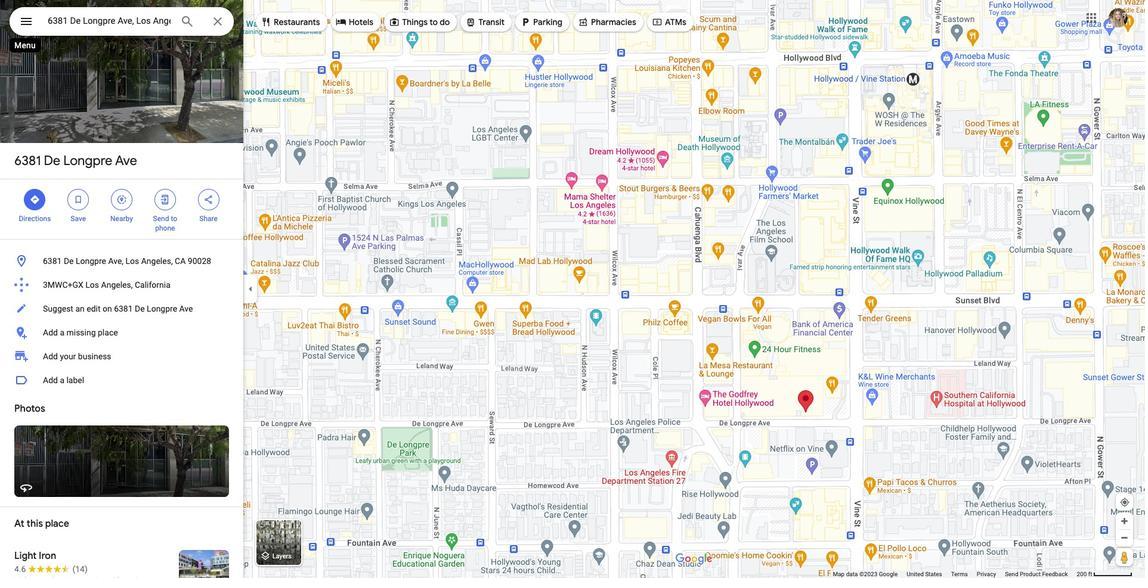 Task type: vqa. For each thing, say whether or not it's contained in the screenshot.


Task type: locate. For each thing, give the bounding box(es) containing it.

[[336, 16, 346, 29]]

add your business link
[[0, 345, 243, 369]]

actions for 6381 de longpre ave region
[[0, 180, 243, 239]]

longpre down california
[[147, 304, 177, 314]]

6381
[[14, 153, 41, 169], [43, 256, 62, 266], [114, 304, 133, 314]]

3mwc+gx
[[43, 280, 83, 290]]

add left your in the bottom of the page
[[43, 352, 58, 361]]

los up edit
[[85, 280, 99, 290]]

place down on
[[98, 328, 118, 338]]

1 horizontal spatial de
[[64, 256, 74, 266]]

add for add a label
[[43, 376, 58, 385]]

0 vertical spatial send
[[153, 215, 169, 223]]

de for 6381 de longpre ave, los angeles, ca 90028
[[64, 256, 74, 266]]

longpre
[[63, 153, 112, 169], [76, 256, 106, 266], [147, 304, 177, 314]]

los right ave,
[[126, 256, 139, 266]]

add inside button
[[43, 376, 58, 385]]

angeles, left ca
[[141, 256, 173, 266]]

to left do at the left
[[430, 17, 438, 27]]

do
[[440, 17, 450, 27]]

1 vertical spatial angeles,
[[101, 280, 133, 290]]

add inside "button"
[[43, 328, 58, 338]]

footer inside google maps element
[[833, 571, 1077, 578]]

suggest an edit on 6381 de longpre ave button
[[0, 297, 243, 321]]

0 horizontal spatial to
[[171, 215, 177, 223]]

 parking
[[520, 16, 562, 29]]

send
[[153, 215, 169, 223], [1005, 571, 1018, 578]]

 restaurants
[[261, 16, 320, 29]]

6381 de longpre ave, los angeles, ca 90028 button
[[0, 249, 243, 273]]

2 vertical spatial longpre
[[147, 304, 177, 314]]

6381 up 
[[14, 153, 41, 169]]

None field
[[48, 14, 171, 28]]

map
[[833, 571, 845, 578]]

california
[[135, 280, 170, 290]]

0 vertical spatial add
[[43, 328, 58, 338]]

a left label
[[60, 376, 64, 385]]

terms
[[951, 571, 968, 578]]

longpre for ave,
[[76, 256, 106, 266]]

1 horizontal spatial to
[[430, 17, 438, 27]]

ca
[[175, 256, 186, 266]]

6381 inside 6381 de longpre ave, los angeles, ca 90028 'button'
[[43, 256, 62, 266]]

show street view coverage image
[[1116, 549, 1133, 567]]

1 vertical spatial add
[[43, 352, 58, 361]]

2 vertical spatial add
[[43, 376, 58, 385]]

 button
[[10, 7, 43, 38]]

0 vertical spatial place
[[98, 328, 118, 338]]

2 vertical spatial 6381
[[114, 304, 133, 314]]

1 horizontal spatial angeles,
[[141, 256, 173, 266]]

an
[[75, 304, 85, 314]]

0 vertical spatial los
[[126, 256, 139, 266]]

1 horizontal spatial ave
[[179, 304, 193, 314]]

90028
[[188, 256, 211, 266]]

to inside  things to do
[[430, 17, 438, 27]]

footer containing map data ©2023 google
[[833, 571, 1077, 578]]

0 horizontal spatial ave
[[115, 153, 137, 169]]

to inside "send to phone"
[[171, 215, 177, 223]]

longpre inside 'button'
[[76, 256, 106, 266]]

1 vertical spatial place
[[45, 518, 69, 530]]

add
[[43, 328, 58, 338], [43, 352, 58, 361], [43, 376, 58, 385]]

los inside 'button'
[[126, 256, 139, 266]]

1 horizontal spatial los
[[126, 256, 139, 266]]

place right this
[[45, 518, 69, 530]]

6381 for 6381 de longpre ave, los angeles, ca 90028
[[43, 256, 62, 266]]


[[465, 16, 476, 29]]

google maps element
[[0, 0, 1145, 578]]

 atms
[[652, 16, 686, 29]]

photos
[[14, 403, 45, 415]]

1 vertical spatial send
[[1005, 571, 1018, 578]]

longpre inside button
[[147, 304, 177, 314]]

a left 'missing'
[[60, 328, 64, 338]]

google
[[879, 571, 898, 578]]

4.6 stars 14 reviews image
[[14, 564, 88, 576]]

1 horizontal spatial send
[[1005, 571, 1018, 578]]

de inside button
[[135, 304, 145, 314]]


[[261, 16, 271, 29]]

footer
[[833, 571, 1077, 578]]

0 vertical spatial 6381
[[14, 153, 41, 169]]

 pharmacies
[[578, 16, 636, 29]]

add left label
[[43, 376, 58, 385]]

a
[[60, 328, 64, 338], [60, 376, 64, 385]]

1 vertical spatial de
[[64, 256, 74, 266]]

de
[[44, 153, 60, 169], [64, 256, 74, 266], [135, 304, 145, 314]]

transit
[[478, 17, 505, 27]]

layers
[[272, 553, 292, 561]]

a inside button
[[60, 376, 64, 385]]

add down suggest
[[43, 328, 58, 338]]

6381 right on
[[114, 304, 133, 314]]

6381 up 3mwc+gx at the left of the page
[[43, 256, 62, 266]]

 search field
[[10, 7, 234, 38]]

1 vertical spatial a
[[60, 376, 64, 385]]

send inside button
[[1005, 571, 1018, 578]]

label
[[66, 376, 84, 385]]

1 add from the top
[[43, 328, 58, 338]]

share
[[199, 215, 218, 223]]

ave up the 
[[115, 153, 137, 169]]

200
[[1077, 571, 1087, 578]]

0 horizontal spatial 6381
[[14, 153, 41, 169]]

0 horizontal spatial los
[[85, 280, 99, 290]]

0 horizontal spatial de
[[44, 153, 60, 169]]

0 vertical spatial to
[[430, 17, 438, 27]]

1 vertical spatial longpre
[[76, 256, 106, 266]]

1 vertical spatial los
[[85, 280, 99, 290]]

2 add from the top
[[43, 352, 58, 361]]

0 vertical spatial de
[[44, 153, 60, 169]]

2 horizontal spatial de
[[135, 304, 145, 314]]


[[160, 193, 170, 206]]

3 add from the top
[[43, 376, 58, 385]]

pharmacies
[[591, 17, 636, 27]]

0 vertical spatial longpre
[[63, 153, 112, 169]]

 transit
[[465, 16, 505, 29]]

ave
[[115, 153, 137, 169], [179, 304, 193, 314]]

4.6
[[14, 565, 26, 574]]

send for send product feedback
[[1005, 571, 1018, 578]]


[[203, 193, 214, 206]]

at
[[14, 518, 24, 530]]


[[652, 16, 663, 29]]

2 vertical spatial de
[[135, 304, 145, 314]]

united states button
[[907, 571, 942, 578]]

send left the product
[[1005, 571, 1018, 578]]

1 vertical spatial to
[[171, 215, 177, 223]]

1 vertical spatial ave
[[179, 304, 193, 314]]

things
[[402, 17, 428, 27]]

de inside 'button'
[[64, 256, 74, 266]]

to up 'phone'
[[171, 215, 177, 223]]

longpre up 
[[63, 153, 112, 169]]

0 horizontal spatial send
[[153, 215, 169, 223]]

0 vertical spatial a
[[60, 328, 64, 338]]

on
[[103, 304, 112, 314]]

united states
[[907, 571, 942, 578]]

los
[[126, 256, 139, 266], [85, 280, 99, 290]]

1 vertical spatial 6381
[[43, 256, 62, 266]]

send product feedback
[[1005, 571, 1068, 578]]

ave down ca
[[179, 304, 193, 314]]

angeles, up suggest an edit on 6381 de longpre ave
[[101, 280, 133, 290]]

1 a from the top
[[60, 328, 64, 338]]

privacy
[[977, 571, 996, 578]]

send to phone
[[153, 215, 177, 233]]


[[73, 193, 84, 206]]


[[578, 16, 589, 29]]

2 horizontal spatial 6381
[[114, 304, 133, 314]]

google account: michelle dermenjian  
(michelle.dermenjian@adept.ai) image
[[1109, 8, 1128, 27]]

privacy button
[[977, 571, 996, 578]]

1 horizontal spatial place
[[98, 328, 118, 338]]

0 vertical spatial angeles,
[[141, 256, 173, 266]]

send up 'phone'
[[153, 215, 169, 223]]

place
[[98, 328, 118, 338], [45, 518, 69, 530]]

send inside "send to phone"
[[153, 215, 169, 223]]

to
[[430, 17, 438, 27], [171, 215, 177, 223]]

6381 for 6381 de longpre ave
[[14, 153, 41, 169]]

1 horizontal spatial 6381
[[43, 256, 62, 266]]

0 horizontal spatial angeles,
[[101, 280, 133, 290]]


[[29, 193, 40, 206]]

a inside "button"
[[60, 328, 64, 338]]

2 a from the top
[[60, 376, 64, 385]]

los inside button
[[85, 280, 99, 290]]

angeles,
[[141, 256, 173, 266], [101, 280, 133, 290]]

(14)
[[72, 565, 88, 574]]

0 vertical spatial ave
[[115, 153, 137, 169]]

6381 inside suggest an edit on 6381 de longpre ave button
[[114, 304, 133, 314]]

longpre left ave,
[[76, 256, 106, 266]]



Task type: describe. For each thing, give the bounding box(es) containing it.
hotels
[[349, 17, 373, 27]]


[[19, 13, 33, 30]]

suggest
[[43, 304, 73, 314]]

light
[[14, 550, 37, 562]]

at this place
[[14, 518, 69, 530]]

collapse side panel image
[[244, 283, 257, 296]]

directions
[[19, 215, 51, 223]]

add your business
[[43, 352, 111, 361]]

add a missing place
[[43, 328, 118, 338]]

 things to do
[[389, 16, 450, 29]]

iron
[[39, 550, 56, 562]]

states
[[925, 571, 942, 578]]

longpre for ave
[[63, 153, 112, 169]]

ave,
[[108, 256, 123, 266]]

add for add your business
[[43, 352, 58, 361]]

zoom out image
[[1120, 534, 1129, 543]]

6381 de longpre ave main content
[[0, 0, 243, 578]]

add a missing place button
[[0, 321, 243, 345]]

feedback
[[1042, 571, 1068, 578]]


[[520, 16, 531, 29]]

 hotels
[[336, 16, 373, 29]]


[[389, 16, 400, 29]]

map data ©2023 google
[[833, 571, 898, 578]]

3mwc+gx los angeles, california
[[43, 280, 170, 290]]

6381 de longpre ave, los angeles, ca 90028
[[43, 256, 211, 266]]

none field inside 6381 de longpre ave, los angeles, ca 90028 field
[[48, 14, 171, 28]]

united
[[907, 571, 924, 578]]

a for missing
[[60, 328, 64, 338]]

3mwc+gx los angeles, california button
[[0, 273, 243, 297]]

missing
[[66, 328, 96, 338]]

data
[[846, 571, 858, 578]]

add for add a missing place
[[43, 328, 58, 338]]

restaurants
[[274, 17, 320, 27]]

de for 6381 de longpre ave
[[44, 153, 60, 169]]

place inside "button"
[[98, 328, 118, 338]]

6381 De Longpre Ave, Los Angeles, CA 90028 field
[[10, 7, 234, 36]]

this
[[27, 518, 43, 530]]

©2023
[[859, 571, 877, 578]]

terms button
[[951, 571, 968, 578]]

business
[[78, 352, 111, 361]]

6381 de longpre ave
[[14, 153, 137, 169]]

angeles, inside button
[[101, 280, 133, 290]]

add a label
[[43, 376, 84, 385]]

your
[[60, 352, 76, 361]]

angeles, inside 'button'
[[141, 256, 173, 266]]

send for send to phone
[[153, 215, 169, 223]]

200 ft
[[1077, 571, 1092, 578]]

suggest an edit on 6381 de longpre ave
[[43, 304, 193, 314]]

200 ft button
[[1077, 571, 1133, 578]]

add a label button
[[0, 369, 243, 392]]


[[116, 193, 127, 206]]

ave inside button
[[179, 304, 193, 314]]

a for label
[[60, 376, 64, 385]]

ft
[[1088, 571, 1092, 578]]

show your location image
[[1119, 497, 1130, 508]]

atms
[[665, 17, 686, 27]]

0 horizontal spatial place
[[45, 518, 69, 530]]

edit
[[87, 304, 100, 314]]

nearby
[[110, 215, 133, 223]]

phone
[[155, 224, 175, 233]]

send product feedback button
[[1005, 571, 1068, 578]]

save
[[71, 215, 86, 223]]

product
[[1020, 571, 1041, 578]]

parking
[[533, 17, 562, 27]]

light iron
[[14, 550, 56, 562]]

zoom in image
[[1120, 517, 1129, 526]]



